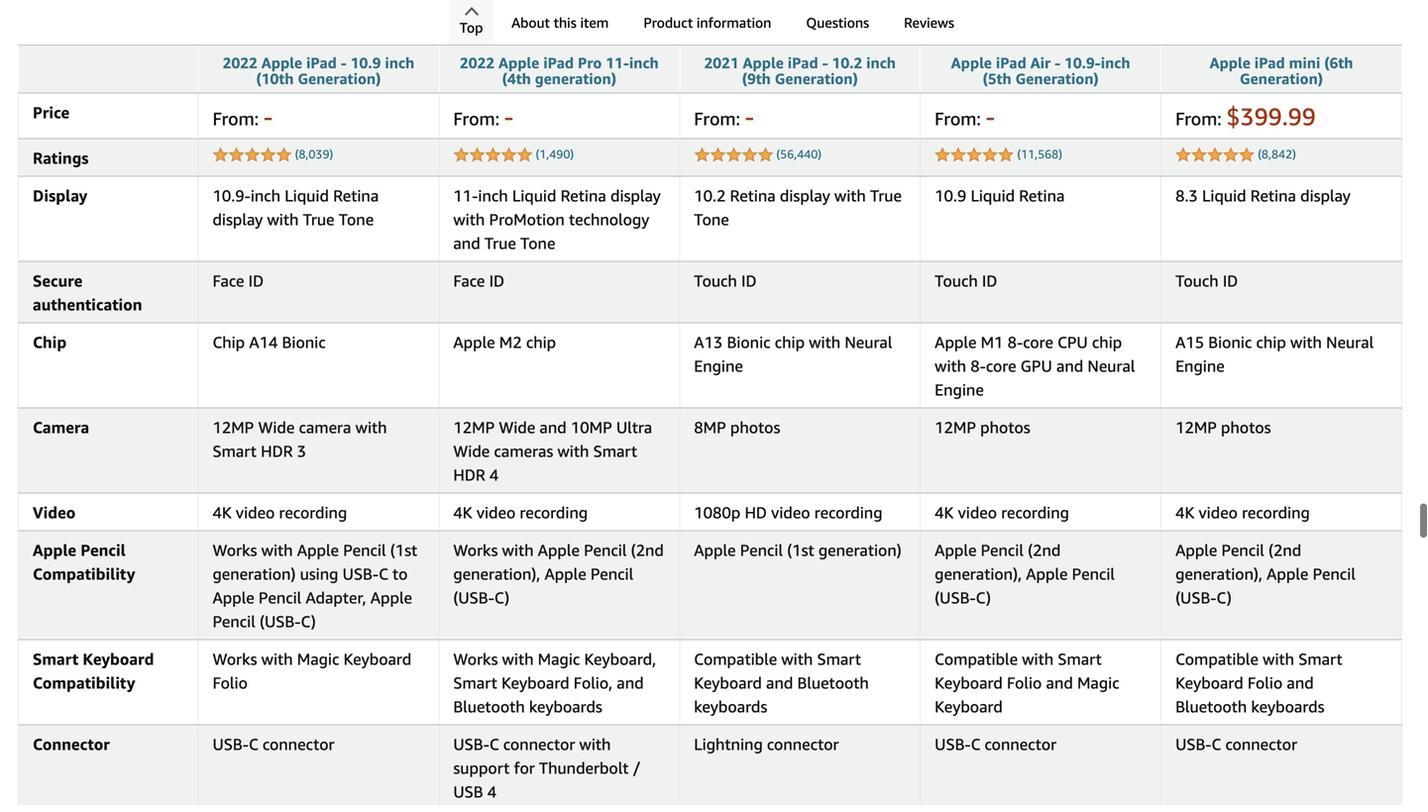 Task type: vqa. For each thing, say whether or not it's contained in the screenshot.
levoit air purifiers for home large room up to 1900 ft² in 1 hr with washable filters, air quality monitor, smart wifi, hepa filter captures allergies, pet hair, smoke, pollen in bedroom, vital 200s image
no



Task type: locate. For each thing, give the bounding box(es) containing it.
2022 inside '2022 apple ipad - 10.9 inch (10th generation)'
[[223, 54, 258, 72]]

2 id from the left
[[489, 271, 505, 290]]

0 horizontal spatial engine
[[694, 357, 743, 376]]

generation) down apple ipad air - 10.9-inch (5th generation) image
[[1016, 70, 1099, 88]]

generation) down this
[[535, 70, 617, 88]]

1 vertical spatial generation)
[[819, 541, 902, 560]]

0 horizontal spatial usb-c connector
[[213, 735, 335, 754]]

- down (5th
[[986, 102, 995, 131]]

compatibility up connector
[[33, 674, 135, 693]]

core up gpu
[[1023, 333, 1054, 352]]

compatibility inside smart keyboard compatibility
[[33, 674, 135, 693]]

1 face id from the left
[[213, 271, 264, 290]]

2 compatibility from the top
[[33, 674, 135, 693]]

connector down compatible with smart keyboard folio and magic keyboard in the right of the page
[[985, 735, 1057, 754]]

0 vertical spatial hdr
[[261, 442, 293, 461]]

face id up a14 at top
[[213, 271, 264, 290]]

id up 'm1'
[[982, 271, 998, 290]]

2 connector from the left
[[503, 735, 575, 754]]

- down questions
[[822, 54, 828, 72]]

0 horizontal spatial photos
[[730, 418, 780, 437]]

0 vertical spatial generation)
[[535, 70, 617, 88]]

chip for apple
[[526, 333, 556, 352]]

inch inside '2022 apple ipad - 10.9 inch (10th generation)'
[[385, 54, 415, 72]]

3 photos from the left
[[1221, 418, 1271, 437]]

3 compatible from the left
[[1176, 650, 1259, 669]]

magic for keyboard
[[297, 650, 339, 669]]

keyboards inside compatible with smart keyboard and bluetooth keyboards
[[694, 698, 768, 717]]

2 horizontal spatial wide
[[499, 418, 535, 437]]

bionic right a14 at top
[[282, 333, 326, 352]]

0 vertical spatial 4
[[490, 466, 499, 485]]

touch id
[[694, 271, 757, 290], [935, 271, 998, 290], [1176, 271, 1238, 290]]

chip for a13
[[775, 333, 805, 352]]

1 horizontal spatial bluetooth
[[797, 674, 869, 693]]

usb- inside the usb-c connector with support for thunderbolt / usb 4
[[453, 735, 490, 754]]

face id up apple m2 chip
[[453, 271, 505, 290]]

from: - down (10th
[[213, 102, 273, 131]]

1 chip from the left
[[33, 333, 67, 352]]

0 horizontal spatial face
[[213, 271, 244, 290]]

from: left $399.99
[[1176, 108, 1222, 129]]

0 horizontal spatial 10.9
[[351, 54, 381, 72]]

8- right 'm1'
[[1008, 333, 1023, 352]]

10.9
[[351, 54, 381, 72], [935, 186, 967, 205]]

0 horizontal spatial touch id
[[694, 271, 757, 290]]

(6th
[[1325, 54, 1354, 72]]

0 horizontal spatial compatible
[[694, 650, 777, 669]]

0 horizontal spatial 10.2
[[694, 186, 726, 205]]

10.9-
[[1065, 54, 1101, 72], [213, 186, 251, 205]]

1 2022 from the left
[[223, 54, 258, 72]]

2 horizontal spatial compatible
[[1176, 650, 1259, 669]]

1 4k from the left
[[213, 503, 232, 522]]

support
[[453, 759, 510, 778]]

face id
[[213, 271, 264, 290], [453, 271, 505, 290]]

engine inside a15 bionic chip with neural engine
[[1176, 357, 1225, 376]]

and inside compatible with smart keyboard folio and bluetooth keyboards
[[1287, 674, 1314, 693]]

2 horizontal spatial neural
[[1326, 333, 1374, 352]]

compatible inside compatible with smart keyboard folio and magic keyboard
[[935, 650, 1018, 669]]

5 retina from the left
[[1251, 186, 1297, 205]]

ipad inside apple ipad air - 10.9-inch (5th generation)
[[996, 54, 1027, 72]]

(1st up the to
[[390, 541, 417, 560]]

bionic inside a15 bionic chip with neural engine
[[1209, 333, 1252, 352]]

neural inside a13 bionic chip with neural engine
[[845, 333, 893, 352]]

usb-c connector down works with magic keyboard folio
[[213, 735, 335, 754]]

using
[[300, 565, 338, 584]]

wide left cameras
[[453, 442, 490, 461]]

generation) inside works with apple pencil (1st generation) using usb-c to apple pencil adapter, apple pencil (usb-c)
[[213, 565, 296, 584]]

0 horizontal spatial bionic
[[282, 333, 326, 352]]

1 12mp from the left
[[213, 418, 254, 437]]

1 horizontal spatial core
[[1023, 333, 1054, 352]]

3
[[297, 442, 306, 461]]

engine down 'm1'
[[935, 380, 984, 399]]

(1st
[[390, 541, 417, 560], [787, 541, 814, 560]]

2 folio from the left
[[1007, 674, 1042, 693]]

retina inside "11‑inch liquid retina display with promotion technology and true tone"
[[561, 186, 606, 205]]

top
[[460, 19, 483, 36]]

connector
[[263, 735, 335, 754], [503, 735, 575, 754], [767, 735, 839, 754], [985, 735, 1057, 754], [1226, 735, 1298, 754]]

3 generation), from the left
[[1176, 565, 1263, 584]]

2022 inside 2022 apple ipad pro 11-inch (4th generation)
[[460, 54, 495, 72]]

1 vertical spatial 4
[[487, 783, 497, 802]]

1 horizontal spatial apple pencil (2nd generation), apple pencil (usb-c)
[[1176, 541, 1356, 607]]

for
[[514, 759, 535, 778]]

4 down cameras
[[490, 466, 499, 485]]

chip right m2
[[526, 333, 556, 352]]

8.3
[[1176, 186, 1198, 205]]

c down works with magic keyboard folio
[[249, 735, 258, 754]]

2 touch id from the left
[[935, 271, 998, 290]]

3 ipad from the left
[[788, 54, 818, 72]]

1 horizontal spatial 10.9-
[[1065, 54, 1101, 72]]

ipad left air
[[996, 54, 1027, 72]]

2 from: - from the left
[[453, 102, 514, 131]]

2 horizontal spatial touch
[[1176, 271, 1219, 290]]

1 horizontal spatial touch id
[[935, 271, 998, 290]]

0 horizontal spatial (1st
[[390, 541, 417, 560]]

display
[[33, 186, 87, 205]]

0 horizontal spatial keyboards
[[529, 698, 603, 717]]

4 right usb
[[487, 783, 497, 802]]

1 compatible from the left
[[694, 650, 777, 669]]

2 horizontal spatial keyboards
[[1251, 698, 1325, 717]]

keyboards inside works with magic keyboard, smart keyboard folio, and bluetooth keyboards
[[529, 698, 603, 717]]

(4th
[[502, 70, 531, 88]]

1 horizontal spatial generation),
[[935, 565, 1022, 584]]

touch id up 'm1'
[[935, 271, 998, 290]]

10.2 retina display with true tone
[[694, 186, 902, 229]]

video
[[236, 503, 275, 522], [477, 503, 516, 522], [771, 503, 810, 522], [958, 503, 997, 522], [1199, 503, 1238, 522]]

ipad down 2021 apple ipad - 10.2 inch (9th generation) image
[[788, 54, 818, 72]]

12mp photos
[[935, 418, 1031, 437], [1176, 418, 1271, 437]]

2 compatible from the left
[[935, 650, 1018, 669]]

ipad inside 2022 apple ipad pro 11-inch (4th generation)
[[543, 54, 574, 72]]

video
[[33, 503, 76, 522]]

usb-c connector
[[213, 735, 335, 754], [935, 735, 1057, 754], [1176, 735, 1298, 754]]

0 horizontal spatial neural
[[845, 333, 893, 352]]

wide for and
[[499, 418, 535, 437]]

with inside a13 bionic chip with neural engine
[[809, 333, 841, 352]]

2 horizontal spatial bluetooth
[[1176, 698, 1247, 717]]

2 horizontal spatial photos
[[1221, 418, 1271, 437]]

-
[[341, 54, 347, 72], [822, 54, 828, 72], [1055, 54, 1061, 72], [264, 102, 273, 131], [504, 102, 514, 131], [745, 102, 754, 131], [986, 102, 995, 131]]

ipad inside 2021 apple ipad - 10.2 inch (9th generation)
[[788, 54, 818, 72]]

4
[[490, 466, 499, 485], [487, 783, 497, 802]]

touch up "a15"
[[1176, 271, 1219, 290]]

c up support
[[490, 735, 499, 754]]

inch for 2022 apple ipad pro 11-inch (4th generation)
[[629, 54, 659, 72]]

1 horizontal spatial (2nd
[[1028, 541, 1061, 560]]

1 vertical spatial 10.9
[[935, 186, 967, 205]]

1 horizontal spatial hdr
[[453, 466, 485, 485]]

1 vertical spatial compatibility
[[33, 674, 135, 693]]

keyboard inside compatible with smart keyboard and bluetooth keyboards
[[694, 674, 762, 693]]

1 retina from the left
[[333, 186, 379, 205]]

ratings
[[33, 149, 89, 167]]

3 connector from the left
[[767, 735, 839, 754]]

1 generation), from the left
[[453, 565, 540, 584]]

generation) inside apple ipad air - 10.9-inch (5th generation)
[[1016, 70, 1099, 88]]

2 horizontal spatial generation),
[[1176, 565, 1263, 584]]

2022
[[223, 54, 258, 72], [460, 54, 495, 72]]

4 inside the usb-c connector with support for thunderbolt / usb 4
[[487, 783, 497, 802]]

8- down 'm1'
[[971, 357, 986, 376]]

bionic inside a13 bionic chip with neural engine
[[727, 333, 771, 352]]

- inside 2021 apple ipad - 10.2 inch (9th generation)
[[822, 54, 828, 72]]

1 photos from the left
[[730, 418, 780, 437]]

magic
[[297, 650, 339, 669], [538, 650, 580, 669], [1077, 674, 1120, 693]]

from: up "11‑inch"
[[453, 108, 500, 129]]

3 liquid from the left
[[971, 186, 1015, 205]]

0 horizontal spatial folio
[[213, 674, 248, 693]]

from: - down (4th
[[453, 102, 514, 131]]

0 vertical spatial 8-
[[1008, 333, 1023, 352]]

chip left a14 at top
[[213, 333, 245, 352]]

0 vertical spatial 10.2
[[832, 54, 863, 72]]

works inside works with apple pencil (2nd generation), apple pencil (usb-c)
[[453, 541, 498, 560]]

2 horizontal spatial touch id
[[1176, 271, 1238, 290]]

touch id up a13
[[694, 271, 757, 290]]

generation) inside '2022 apple ipad - 10.9 inch (10th generation)'
[[298, 70, 381, 88]]

retina for 11‑inch liquid retina display with promotion technology and true tone
[[561, 186, 606, 205]]

compatibility for pencil
[[33, 565, 135, 584]]

1 usb-c connector from the left
[[213, 735, 335, 754]]

wide left the camera
[[258, 418, 295, 437]]

hd
[[745, 503, 767, 522]]

keyboard inside works with magic keyboard folio
[[344, 650, 412, 669]]

works for works with apple pencil (2nd generation), apple pencil (usb-c)
[[453, 541, 498, 560]]

0 horizontal spatial generation),
[[453, 565, 540, 584]]

apple ipad mini (6th generation)
[[1210, 54, 1354, 88]]

3 12mp from the left
[[935, 418, 976, 437]]

- down 2022 apple ipad - 10.9 inch (10th generation) "image"
[[341, 54, 347, 72]]

0 horizontal spatial apple pencil (2nd generation), apple pencil (usb-c)
[[935, 541, 1115, 607]]

1 horizontal spatial face id
[[453, 271, 505, 290]]

c left the to
[[379, 565, 388, 584]]

photos down apple m1 8-core cpu chip with 8-core gpu and neural engine
[[981, 418, 1031, 437]]

(5th
[[983, 70, 1012, 88]]

true inside 10.2 retina display with true tone
[[870, 186, 902, 205]]

liquid for 10.9 liquid retina
[[971, 186, 1015, 205]]

id up a14 at top
[[248, 271, 264, 290]]

1 horizontal spatial true
[[485, 234, 516, 253]]

promotion
[[489, 210, 565, 229]]

2 retina from the left
[[561, 186, 606, 205]]

12mp photos down apple m1 8-core cpu chip with 8-core gpu and neural engine
[[935, 418, 1031, 437]]

0 vertical spatial true
[[870, 186, 902, 205]]

engine inside a13 bionic chip with neural engine
[[694, 357, 743, 376]]

core down 'm1'
[[986, 357, 1017, 376]]

2 chip from the left
[[213, 333, 245, 352]]

3 touch id from the left
[[1176, 271, 1238, 290]]

3 folio from the left
[[1248, 674, 1283, 693]]

generation) down 2021 apple ipad - 10.2 inch (9th generation) image
[[775, 70, 858, 88]]

(2nd
[[631, 541, 664, 560], [1028, 541, 1061, 560], [1269, 541, 1302, 560]]

generation) left the using
[[213, 565, 296, 584]]

1 horizontal spatial 10.2
[[832, 54, 863, 72]]

1 vertical spatial 10.9-
[[213, 186, 251, 205]]

works
[[213, 541, 257, 560], [453, 541, 498, 560], [213, 650, 257, 669], [453, 650, 498, 669]]

2 chip from the left
[[775, 333, 805, 352]]

0 vertical spatial 10.9
[[351, 54, 381, 72]]

folio,
[[574, 674, 613, 693]]

magic inside works with magic keyboard folio
[[297, 650, 339, 669]]

1 horizontal spatial touch
[[935, 271, 978, 290]]

folio inside compatible with smart keyboard folio and bluetooth keyboards
[[1248, 674, 1283, 693]]

0 vertical spatial core
[[1023, 333, 1054, 352]]

folio inside works with magic keyboard folio
[[213, 674, 248, 693]]

2 ipad from the left
[[543, 54, 574, 72]]

0 horizontal spatial magic
[[297, 650, 339, 669]]

(usb-
[[453, 589, 494, 607], [935, 589, 976, 607], [1176, 589, 1217, 607], [260, 612, 301, 631]]

0 horizontal spatial bluetooth
[[453, 698, 525, 717]]

chip right "a15"
[[1256, 333, 1287, 352]]

chip down authentication
[[33, 333, 67, 352]]

magic for keyboard,
[[538, 650, 580, 669]]

and inside compatible with smart keyboard and bluetooth keyboards
[[766, 674, 793, 693]]

inch inside 2022 apple ipad pro 11-inch (4th generation)
[[629, 54, 659, 72]]

0 horizontal spatial chip
[[33, 333, 67, 352]]

1 horizontal spatial (1st
[[787, 541, 814, 560]]

1 horizontal spatial compatible
[[935, 650, 1018, 669]]

1 12mp photos from the left
[[935, 418, 1031, 437]]

1 horizontal spatial magic
[[538, 650, 580, 669]]

from: up 10.9 liquid retina
[[935, 108, 981, 129]]

and
[[453, 234, 480, 253], [1057, 357, 1084, 376], [540, 418, 567, 437], [617, 674, 644, 693], [766, 674, 793, 693], [1046, 674, 1073, 693], [1287, 674, 1314, 693]]

touch up a13
[[694, 271, 737, 290]]

chip right a13
[[775, 333, 805, 352]]

1 generation) from the left
[[298, 70, 381, 88]]

recording
[[279, 503, 347, 522], [520, 503, 588, 522], [815, 503, 883, 522], [1001, 503, 1070, 522], [1242, 503, 1310, 522]]

(11,568)
[[1017, 147, 1063, 161]]

0 horizontal spatial (2nd
[[631, 541, 664, 560]]

(8,039)
[[295, 147, 333, 161]]

chip right the cpu
[[1092, 333, 1122, 352]]

12mp
[[213, 418, 254, 437], [453, 418, 495, 437], [935, 418, 976, 437], [1176, 418, 1217, 437]]

bionic right "a15"
[[1209, 333, 1252, 352]]

2 liquid from the left
[[512, 186, 557, 205]]

5 ipad from the left
[[1255, 54, 1285, 72]]

folio for works with magic keyboard folio
[[213, 674, 248, 693]]

liquid for 8.3 liquid retina display
[[1202, 186, 1247, 205]]

5 video from the left
[[1199, 503, 1238, 522]]

1 liquid from the left
[[285, 186, 329, 205]]

compatible with smart keyboard folio and magic keyboard
[[935, 650, 1120, 717]]

0 horizontal spatial true
[[303, 210, 335, 229]]

m1
[[981, 333, 1004, 352]]

1 apple pencil (2nd generation), apple pencil (usb-c) from the left
[[935, 541, 1115, 607]]

a13 bionic chip with neural engine
[[694, 333, 893, 376]]

and inside apple m1 8-core cpu chip with 8-core gpu and neural engine
[[1057, 357, 1084, 376]]

3 keyboards from the left
[[1251, 698, 1325, 717]]

id
[[248, 271, 264, 290], [489, 271, 505, 290], [741, 271, 757, 290], [982, 271, 998, 290], [1223, 271, 1238, 290]]

0 horizontal spatial 8-
[[971, 357, 986, 376]]

1 horizontal spatial generation)
[[535, 70, 617, 88]]

item
[[580, 14, 609, 31]]

from: down (10th
[[213, 108, 259, 129]]

2 12mp photos from the left
[[1176, 418, 1271, 437]]

1 vertical spatial core
[[986, 357, 1017, 376]]

3 bionic from the left
[[1209, 333, 1252, 352]]

and inside works with magic keyboard, smart keyboard folio, and bluetooth keyboards
[[617, 674, 644, 693]]

2 horizontal spatial engine
[[1176, 357, 1225, 376]]

ipad left mini
[[1255, 54, 1285, 72]]

compatible inside compatible with smart keyboard folio and bluetooth keyboards
[[1176, 650, 1259, 669]]

1 horizontal spatial 8-
[[1008, 333, 1023, 352]]

keyboard inside works with magic keyboard, smart keyboard folio, and bluetooth keyboards
[[502, 674, 570, 693]]

3 id from the left
[[741, 271, 757, 290]]

2 vertical spatial true
[[485, 234, 516, 253]]

chip
[[33, 333, 67, 352], [213, 333, 245, 352]]

1 horizontal spatial neural
[[1088, 357, 1135, 376]]

touch id up "a15"
[[1176, 271, 1238, 290]]

neural inside a15 bionic chip with neural engine
[[1326, 333, 1374, 352]]

with inside the usb-c connector with support for thunderbolt / usb 4
[[579, 735, 611, 754]]

chip for chip
[[33, 333, 67, 352]]

face up apple m2 chip
[[453, 271, 485, 290]]

inch for 2022 apple ipad - 10.9 inch (10th generation)
[[385, 54, 415, 72]]

keyboard inside smart keyboard compatibility
[[83, 650, 154, 669]]

smart inside 12mp wide camera with smart hdr 3
[[213, 442, 257, 461]]

10.9- inside the 10.9-inch liquid retina display with true tone
[[213, 186, 251, 205]]

tone
[[339, 210, 374, 229], [694, 210, 729, 229], [520, 234, 556, 253]]

5 from: from the left
[[1176, 108, 1222, 129]]

10.2 inside 10.2 retina display with true tone
[[694, 186, 726, 205]]

2022 apple ipad pro 11-inch (4th generation)
[[460, 54, 659, 88]]

10.2 inside 2021 apple ipad - 10.2 inch (9th generation)
[[832, 54, 863, 72]]

1 vertical spatial 10.2
[[694, 186, 726, 205]]

engine down "a15"
[[1176, 357, 1225, 376]]

generation) down 2022 apple ipad - 10.9 inch (10th generation) "image"
[[298, 70, 381, 88]]

1 keyboards from the left
[[529, 698, 603, 717]]

3 retina from the left
[[730, 186, 776, 205]]

12mp wide and 10mp ultra wide cameras with smart hdr 4
[[453, 418, 652, 485]]

- down (4th
[[504, 102, 514, 131]]

0 vertical spatial compatibility
[[33, 565, 135, 584]]

inch
[[385, 54, 415, 72], [629, 54, 659, 72], [866, 54, 896, 72], [1101, 54, 1131, 72], [251, 186, 281, 205]]

from: - down (9th
[[694, 102, 754, 131]]

connector inside the usb-c connector with support for thunderbolt / usb 4
[[503, 735, 575, 754]]

wide inside 12mp wide camera with smart hdr 3
[[258, 418, 295, 437]]

liquid inside "11‑inch liquid retina display with promotion technology and true tone"
[[512, 186, 557, 205]]

- right air
[[1055, 54, 1061, 72]]

2 generation) from the left
[[775, 70, 858, 88]]

1 horizontal spatial face
[[453, 271, 485, 290]]

touch down 10.9 liquid retina
[[935, 271, 978, 290]]

1 horizontal spatial folio
[[1007, 674, 1042, 693]]

hdr
[[261, 442, 293, 461], [453, 466, 485, 485]]

0 horizontal spatial touch
[[694, 271, 737, 290]]

air
[[1031, 54, 1051, 72]]

works inside works with apple pencil (1st generation) using usb-c to apple pencil adapter, apple pencil (usb-c)
[[213, 541, 257, 560]]

0 horizontal spatial hdr
[[261, 442, 293, 461]]

compatibility for keyboard
[[33, 674, 135, 693]]

apple inside 2022 apple ipad pro 11-inch (4th generation)
[[499, 54, 540, 72]]

smart inside compatible with smart keyboard folio and bluetooth keyboards
[[1299, 650, 1343, 669]]

apple ipad air - 10.9-inch (5th generation)
[[951, 54, 1131, 88]]

works for works with apple pencil (1st generation) using usb-c to apple pencil adapter, apple pencil (usb-c)
[[213, 541, 257, 560]]

bionic right a13
[[727, 333, 771, 352]]

10.9- inside apple ipad air - 10.9-inch (5th generation)
[[1065, 54, 1101, 72]]

connector down compatible with smart keyboard and bluetooth keyboards
[[767, 735, 839, 754]]

2 horizontal spatial folio
[[1248, 674, 1283, 693]]

keyboards
[[529, 698, 603, 717], [694, 698, 768, 717], [1251, 698, 1325, 717]]

a13
[[694, 333, 723, 352]]

5 connector from the left
[[1226, 735, 1298, 754]]

1 horizontal spatial 10.9
[[935, 186, 967, 205]]

compatible
[[694, 650, 777, 669], [935, 650, 1018, 669], [1176, 650, 1259, 669]]

/
[[633, 759, 641, 778]]

2 horizontal spatial magic
[[1077, 674, 1120, 693]]

mini
[[1289, 54, 1321, 72]]

usb-c connector down compatible with smart keyboard folio and bluetooth keyboards
[[1176, 735, 1298, 754]]

4 recording from the left
[[1001, 503, 1070, 522]]

2 photos from the left
[[981, 418, 1031, 437]]

2 bionic from the left
[[727, 333, 771, 352]]

c)
[[494, 589, 510, 607], [976, 589, 991, 607], [1217, 589, 1232, 607], [301, 612, 316, 631]]

2 horizontal spatial (2nd
[[1269, 541, 1302, 560]]

1 chip from the left
[[526, 333, 556, 352]]

apple m2 chip
[[453, 333, 556, 352]]

2 horizontal spatial bionic
[[1209, 333, 1252, 352]]

from: - down (5th
[[935, 102, 995, 131]]

generation) down 1080p hd video recording
[[819, 541, 902, 560]]

generation) for 10.9-
[[1016, 70, 1099, 88]]

1 horizontal spatial usb-c connector
[[935, 735, 1057, 754]]

1 vertical spatial true
[[303, 210, 335, 229]]

2 keyboards from the left
[[694, 698, 768, 717]]

0 horizontal spatial 10.9-
[[213, 186, 251, 205]]

4 12mp from the left
[[1176, 418, 1217, 437]]

with inside a15 bionic chip with neural engine
[[1291, 333, 1322, 352]]

compatibility down video
[[33, 565, 135, 584]]

0 horizontal spatial tone
[[339, 210, 374, 229]]

4 4k from the left
[[1176, 503, 1195, 522]]

1 folio from the left
[[213, 674, 248, 693]]

with inside the 10.9-inch liquid retina display with true tone
[[267, 210, 299, 229]]

1 horizontal spatial chip
[[213, 333, 245, 352]]

2 horizontal spatial true
[[870, 186, 902, 205]]

c down compatible with smart keyboard folio and magic keyboard in the right of the page
[[971, 735, 981, 754]]

11‑inch
[[453, 186, 508, 205]]

3 chip from the left
[[1092, 333, 1122, 352]]

(9th
[[742, 70, 771, 88]]

photos right 8mp
[[730, 418, 780, 437]]

2 12mp from the left
[[453, 418, 495, 437]]

camera
[[299, 418, 351, 437]]

from: down '2021'
[[694, 108, 740, 129]]

id up a13 bionic chip with neural engine
[[741, 271, 757, 290]]

generation) up $399.99
[[1240, 70, 1323, 88]]

3 touch from the left
[[1176, 271, 1219, 290]]

1 vertical spatial hdr
[[453, 466, 485, 485]]

2 face from the left
[[453, 271, 485, 290]]

2 2022 from the left
[[460, 54, 495, 72]]

2022 down top
[[460, 54, 495, 72]]

ipad down 2022 apple ipad - 10.9 inch (10th generation) "image"
[[306, 54, 337, 72]]

3 from: from the left
[[694, 108, 740, 129]]

1 horizontal spatial photos
[[981, 418, 1031, 437]]

about
[[512, 14, 550, 31]]

1 horizontal spatial keyboards
[[694, 698, 768, 717]]

2 vertical spatial generation)
[[213, 565, 296, 584]]

usb-c connector down compatible with smart keyboard folio and magic keyboard in the right of the page
[[935, 735, 1057, 754]]

2 (1st from the left
[[787, 541, 814, 560]]

a15
[[1176, 333, 1204, 352]]

pro
[[578, 54, 602, 72]]

bionic for a13 bionic chip with neural engine
[[727, 333, 771, 352]]

1 horizontal spatial 12mp photos
[[1176, 418, 1271, 437]]

id up apple m2 chip
[[489, 271, 505, 290]]

ipad for (4th
[[543, 54, 574, 72]]

connector up for
[[503, 735, 575, 754]]

0 horizontal spatial face id
[[213, 271, 264, 290]]

usb
[[453, 783, 483, 802]]

0 horizontal spatial generation)
[[213, 565, 296, 584]]

1 horizontal spatial bionic
[[727, 333, 771, 352]]

2022 apple ipad pro 11-inch (4th generation) image
[[470, 0, 649, 45]]

1 horizontal spatial 2022
[[460, 54, 495, 72]]

1 horizontal spatial engine
[[935, 380, 984, 399]]

connector down works with magic keyboard folio
[[263, 735, 335, 754]]

3 4k video recording from the left
[[935, 503, 1070, 522]]

10mp
[[571, 418, 612, 437]]

engine down a13
[[694, 357, 743, 376]]

hdr inside 12mp wide and 10mp ultra wide cameras with smart hdr 4
[[453, 466, 485, 485]]

compatible for compatible with smart keyboard folio and magic keyboard
[[935, 650, 1018, 669]]

bionic for a15 bionic chip with neural engine
[[1209, 333, 1252, 352]]

2022 for 2022 apple ipad - 10.9 inch (10th generation)
[[223, 54, 258, 72]]

photos down a15 bionic chip with neural engine
[[1221, 418, 1271, 437]]

liquid inside the 10.9-inch liquid retina display with true tone
[[285, 186, 329, 205]]

works inside works with magic keyboard folio
[[213, 650, 257, 669]]

1 (2nd from the left
[[631, 541, 664, 560]]

0 horizontal spatial wide
[[258, 418, 295, 437]]

0 vertical spatial 10.9-
[[1065, 54, 1101, 72]]

face up chip a14 bionic
[[213, 271, 244, 290]]

wide up cameras
[[499, 418, 535, 437]]

0 horizontal spatial 12mp photos
[[935, 418, 1031, 437]]

id up a15 bionic chip with neural engine
[[1223, 271, 1238, 290]]

2 horizontal spatial tone
[[694, 210, 729, 229]]

2022 down 2022 apple ipad - 10.9 inch (10th generation) "image"
[[223, 54, 258, 72]]

$399.99
[[1227, 102, 1316, 131]]

2021
[[704, 54, 739, 72]]

4 ipad from the left
[[996, 54, 1027, 72]]

compatibility
[[33, 565, 135, 584], [33, 674, 135, 693]]

chip inside a13 bionic chip with neural engine
[[775, 333, 805, 352]]

3 generation) from the left
[[1016, 70, 1099, 88]]

retina
[[333, 186, 379, 205], [561, 186, 606, 205], [730, 186, 776, 205], [1019, 186, 1065, 205], [1251, 186, 1297, 205]]

1 vertical spatial 8-
[[971, 357, 986, 376]]

1 horizontal spatial tone
[[520, 234, 556, 253]]

with inside works with apple pencil (1st generation) using usb-c to apple pencil adapter, apple pencil (usb-c)
[[261, 541, 293, 560]]

4 liquid from the left
[[1202, 186, 1247, 205]]

generation) inside 2022 apple ipad pro 11-inch (4th generation)
[[535, 70, 617, 88]]

this
[[554, 14, 577, 31]]

connector down compatible with smart keyboard folio and bluetooth keyboards
[[1226, 735, 1298, 754]]

1 compatibility from the top
[[33, 565, 135, 584]]

inch for 2021 apple ipad - 10.2 inch (9th generation)
[[866, 54, 896, 72]]

generation),
[[453, 565, 540, 584], [935, 565, 1022, 584], [1176, 565, 1263, 584]]

0 horizontal spatial core
[[986, 357, 1017, 376]]

12mp photos down a15 bionic chip with neural engine
[[1176, 418, 1271, 437]]

4 chip from the left
[[1256, 333, 1287, 352]]

ipad left pro on the top left of page
[[543, 54, 574, 72]]

(1st down 1080p hd video recording
[[787, 541, 814, 560]]

display inside 10.2 retina display with true tone
[[780, 186, 830, 205]]

magic inside compatible with smart keyboard folio and magic keyboard
[[1077, 674, 1120, 693]]



Task type: describe. For each thing, give the bounding box(es) containing it.
from: $399.99
[[1176, 102, 1316, 131]]

- down (10th
[[264, 102, 273, 131]]

apple inside '2022 apple ipad - 10.9 inch (10th generation)'
[[261, 54, 302, 72]]

with inside 12mp wide and 10mp ultra wide cameras with smart hdr 4
[[558, 442, 589, 461]]

engine for a15
[[1176, 357, 1225, 376]]

(1st inside works with apple pencil (1st generation) using usb-c to apple pencil adapter, apple pencil (usb-c)
[[390, 541, 417, 560]]

12mp wide camera with smart hdr 3
[[213, 418, 387, 461]]

(56,440) link
[[777, 147, 822, 161]]

2 apple pencil (2nd generation), apple pencil (usb-c) from the left
[[1176, 541, 1356, 607]]

- inside apple ipad air - 10.9-inch (5th generation)
[[1055, 54, 1061, 72]]

with inside 12mp wide camera with smart hdr 3
[[356, 418, 387, 437]]

apple pencil (1st generation)
[[694, 541, 902, 560]]

apple inside 2021 apple ipad - 10.2 inch (9th generation)
[[743, 54, 784, 72]]

retina for 10.9 liquid retina
[[1019, 186, 1065, 205]]

3 video from the left
[[771, 503, 810, 522]]

engine for a13
[[694, 357, 743, 376]]

11-
[[606, 54, 629, 72]]

adapter,
[[306, 589, 366, 607]]

neural for a15 bionic chip with neural engine
[[1326, 333, 1374, 352]]

with inside 10.2 retina display with true tone
[[835, 186, 866, 205]]

5 id from the left
[[1223, 271, 1238, 290]]

works for works with magic keyboard, smart keyboard folio, and bluetooth keyboards
[[453, 650, 498, 669]]

with inside compatible with smart keyboard folio and bluetooth keyboards
[[1263, 650, 1295, 669]]

cpu
[[1058, 333, 1088, 352]]

secure
[[33, 271, 83, 290]]

reviews
[[904, 14, 954, 31]]

1080p
[[694, 503, 741, 522]]

wide for camera
[[258, 418, 295, 437]]

smart keyboard compatibility
[[33, 650, 154, 693]]

keyboard,
[[584, 650, 656, 669]]

keyboard inside compatible with smart keyboard folio and bluetooth keyboards
[[1176, 674, 1244, 693]]

2 recording from the left
[[520, 503, 588, 522]]

from: inside the from: $399.99
[[1176, 108, 1222, 129]]

product
[[644, 14, 693, 31]]

bluetooth inside works with magic keyboard, smart keyboard folio, and bluetooth keyboards
[[453, 698, 525, 717]]

a15 bionic chip with neural engine
[[1176, 333, 1374, 376]]

chip for chip a14 bionic
[[213, 333, 245, 352]]

camera
[[33, 418, 89, 437]]

1 touch id from the left
[[694, 271, 757, 290]]

gpu
[[1021, 357, 1052, 376]]

works with magic keyboard folio
[[213, 650, 412, 693]]

to
[[393, 565, 408, 584]]

connector
[[33, 735, 110, 754]]

works for works with magic keyboard folio
[[213, 650, 257, 669]]

generation) for 10.2
[[775, 70, 858, 88]]

thunderbolt
[[539, 759, 629, 778]]

inch for apple ipad air - 10.9-inch (5th generation)
[[1101, 54, 1131, 72]]

2022 apple ipad pro 11-inch (4th generation) link
[[460, 54, 659, 88]]

3 usb-c connector from the left
[[1176, 735, 1298, 754]]

2021 apple ipad - 10.2 inch (9th generation)
[[704, 54, 896, 88]]

usb- inside works with apple pencil (1st generation) using usb-c to apple pencil adapter, apple pencil (usb-c)
[[343, 565, 379, 584]]

and inside 12mp wide and 10mp ultra wide cameras with smart hdr 4
[[540, 418, 567, 437]]

information
[[697, 14, 772, 31]]

compatible with smart keyboard folio and bluetooth keyboards
[[1176, 650, 1343, 717]]

3 4k from the left
[[935, 503, 954, 522]]

2 touch from the left
[[935, 271, 978, 290]]

compatible with smart keyboard and bluetooth keyboards
[[694, 650, 869, 717]]

questions
[[806, 14, 869, 31]]

apple ipad air - 10.9-inch (5th generation) link
[[951, 54, 1131, 88]]

price
[[33, 103, 70, 122]]

3 from: - from the left
[[694, 102, 754, 131]]

(2nd inside works with apple pencil (2nd generation), apple pencil (usb-c)
[[631, 541, 664, 560]]

tone inside 10.2 retina display with true tone
[[694, 210, 729, 229]]

neural for a13 bionic chip with neural engine
[[845, 333, 893, 352]]

c inside works with apple pencil (1st generation) using usb-c to apple pencil adapter, apple pencil (usb-c)
[[379, 565, 388, 584]]

10.9-inch liquid retina display with true tone
[[213, 186, 379, 229]]

2 video from the left
[[477, 503, 516, 522]]

apple pencil compatibility
[[33, 541, 135, 584]]

2022 apple ipad - 10.9 inch (10th generation) link
[[223, 54, 415, 88]]

8mp
[[694, 418, 726, 437]]

apple inside apple m1 8-core cpu chip with 8-core gpu and neural engine
[[935, 333, 977, 352]]

and inside compatible with smart keyboard folio and magic keyboard
[[1046, 674, 1073, 693]]

(usb- inside works with apple pencil (2nd generation), apple pencil (usb-c)
[[453, 589, 494, 607]]

2022 apple ipad - 10.9 inch (10th generation) image
[[229, 0, 408, 45]]

12mp inside 12mp wide and 10mp ultra wide cameras with smart hdr 4
[[453, 418, 495, 437]]

(1,490)
[[536, 147, 574, 161]]

chip inside apple m1 8-core cpu chip with 8-core gpu and neural engine
[[1092, 333, 1122, 352]]

1 horizontal spatial wide
[[453, 442, 490, 461]]

display inside the 10.9-inch liquid retina display with true tone
[[213, 210, 263, 229]]

smart inside works with magic keyboard, smart keyboard folio, and bluetooth keyboards
[[453, 674, 497, 693]]

about this item
[[512, 14, 609, 31]]

2 usb-c connector from the left
[[935, 735, 1057, 754]]

ipad inside apple ipad mini (6th generation)
[[1255, 54, 1285, 72]]

4 video from the left
[[958, 503, 997, 522]]

1 from: from the left
[[213, 108, 259, 129]]

(8,842)
[[1258, 147, 1296, 161]]

1080p hd video recording
[[694, 503, 883, 522]]

a14
[[249, 333, 278, 352]]

- inside '2022 apple ipad - 10.9 inch (10th generation)'
[[341, 54, 347, 72]]

liquid for 11‑inch liquid retina display with promotion technology and true tone
[[512, 186, 557, 205]]

engine inside apple m1 8-core cpu chip with 8-core gpu and neural engine
[[935, 380, 984, 399]]

2 (2nd from the left
[[1028, 541, 1061, 560]]

1 recording from the left
[[279, 503, 347, 522]]

apple inside apple pencil compatibility
[[33, 541, 76, 560]]

c down compatible with smart keyboard folio and bluetooth keyboards
[[1212, 735, 1221, 754]]

neural inside apple m1 8-core cpu chip with 8-core gpu and neural engine
[[1088, 357, 1135, 376]]

display inside "11‑inch liquid retina display with promotion technology and true tone"
[[611, 186, 661, 205]]

with inside works with magic keyboard folio
[[261, 650, 293, 669]]

with inside works with magic keyboard, smart keyboard folio, and bluetooth keyboards
[[502, 650, 534, 669]]

1 connector from the left
[[263, 735, 335, 754]]

lightning connector
[[694, 735, 839, 754]]

chip a14 bionic
[[213, 333, 326, 352]]

compatible for compatible with smart keyboard folio and bluetooth keyboards
[[1176, 650, 1259, 669]]

with inside "11‑inch liquid retina display with promotion technology and true tone"
[[453, 210, 485, 229]]

11‑inch liquid retina display with promotion technology and true tone
[[453, 186, 661, 253]]

2022 for 2022 apple ipad pro 11-inch (4th generation)
[[460, 54, 495, 72]]

c inside the usb-c connector with support for thunderbolt / usb 4
[[490, 735, 499, 754]]

with inside works with apple pencil (2nd generation), apple pencil (usb-c)
[[502, 541, 534, 560]]

apple ipad air - 10.9-inch (5th generation) image
[[952, 0, 1130, 45]]

true inside the 10.9-inch liquid retina display with true tone
[[303, 210, 335, 229]]

10.9 liquid retina
[[935, 186, 1065, 205]]

pencil inside apple pencil compatibility
[[80, 541, 126, 560]]

(10th
[[256, 70, 294, 88]]

2021 apple ipad - 10.2 inch (9th generation) image
[[711, 0, 889, 45]]

2 from: from the left
[[453, 108, 500, 129]]

(56,440)
[[777, 147, 822, 161]]

smart inside compatible with smart keyboard and bluetooth keyboards
[[817, 650, 861, 669]]

(8,842) link
[[1258, 147, 1296, 161]]

apple inside apple ipad mini (6th generation)
[[1210, 54, 1251, 72]]

1 4k video recording from the left
[[213, 503, 347, 522]]

lightning
[[694, 735, 763, 754]]

10.9 inside '2022 apple ipad - 10.9 inch (10th generation)'
[[351, 54, 381, 72]]

tone inside "11‑inch liquid retina display with promotion technology and true tone"
[[520, 234, 556, 253]]

generation) for 10.9
[[298, 70, 381, 88]]

4 id from the left
[[982, 271, 998, 290]]

smart inside compatible with smart keyboard folio and magic keyboard
[[1058, 650, 1102, 669]]

2 face id from the left
[[453, 271, 505, 290]]

4 inside 12mp wide and 10mp ultra wide cameras with smart hdr 4
[[490, 466, 499, 485]]

bluetooth inside compatible with smart keyboard and bluetooth keyboards
[[797, 674, 869, 693]]

2 horizontal spatial generation)
[[819, 541, 902, 560]]

authentication
[[33, 295, 142, 314]]

retina for 8.3 liquid retina display
[[1251, 186, 1297, 205]]

generation) inside apple ipad mini (6th generation)
[[1240, 70, 1323, 88]]

1 id from the left
[[248, 271, 264, 290]]

3 recording from the left
[[815, 503, 883, 522]]

retina inside 10.2 retina display with true tone
[[730, 186, 776, 205]]

retina inside the 10.9-inch liquid retina display with true tone
[[333, 186, 379, 205]]

3 (2nd from the left
[[1269, 541, 1302, 560]]

inch inside the 10.9-inch liquid retina display with true tone
[[251, 186, 281, 205]]

1 touch from the left
[[694, 271, 737, 290]]

(usb- inside works with apple pencil (1st generation) using usb-c to apple pencil adapter, apple pencil (usb-c)
[[260, 612, 301, 631]]

2 4k from the left
[[453, 503, 472, 522]]

4 from: from the left
[[935, 108, 981, 129]]

2021 apple ipad - 10.2 inch (9th generation) link
[[704, 54, 896, 88]]

smart inside 12mp wide and 10mp ultra wide cameras with smart hdr 4
[[593, 442, 637, 461]]

compatible for compatible with smart keyboard and bluetooth keyboards
[[694, 650, 777, 669]]

apple m1 8-core cpu chip with 8-core gpu and neural engine
[[935, 333, 1135, 399]]

(11,568) link
[[1017, 147, 1063, 161]]

product information
[[644, 14, 772, 31]]

folio for compatible with smart keyboard folio and magic keyboard
[[1007, 674, 1042, 693]]

c) inside works with apple pencil (2nd generation), apple pencil (usb-c)
[[494, 589, 510, 607]]

ultra
[[616, 418, 652, 437]]

1 face from the left
[[213, 271, 244, 290]]

chip for a15
[[1256, 333, 1287, 352]]

with inside compatible with smart keyboard and bluetooth keyboards
[[781, 650, 813, 669]]

bluetooth inside compatible with smart keyboard folio and bluetooth keyboards
[[1176, 698, 1247, 717]]

tone inside the 10.9-inch liquid retina display with true tone
[[339, 210, 374, 229]]

folio for compatible with smart keyboard folio and bluetooth keyboards
[[1248, 674, 1283, 693]]

4 connector from the left
[[985, 735, 1057, 754]]

2 4k video recording from the left
[[453, 503, 588, 522]]

4 from: - from the left
[[935, 102, 995, 131]]

1 from: - from the left
[[213, 102, 273, 131]]

8mp photos
[[694, 418, 780, 437]]

(1,490) link
[[536, 147, 574, 161]]

technology
[[569, 210, 650, 229]]

12mp inside 12mp wide camera with smart hdr 3
[[213, 418, 254, 437]]

and inside "11‑inch liquid retina display with promotion technology and true tone"
[[453, 234, 480, 253]]

keyboards inside compatible with smart keyboard folio and bluetooth keyboards
[[1251, 698, 1325, 717]]

4 4k video recording from the left
[[1176, 503, 1310, 522]]

2 generation), from the left
[[935, 565, 1022, 584]]

apple ipad mini (6th generation) image
[[1193, 0, 1371, 45]]

ipad for (9th
[[788, 54, 818, 72]]

with inside apple m1 8-core cpu chip with 8-core gpu and neural engine
[[935, 357, 967, 376]]

true inside "11‑inch liquid retina display with promotion technology and true tone"
[[485, 234, 516, 253]]

m2
[[499, 333, 522, 352]]

8.3 liquid retina display
[[1176, 186, 1351, 205]]

works with apple pencil (1st generation) using usb-c to apple pencil adapter, apple pencil (usb-c)
[[213, 541, 417, 631]]

cameras
[[494, 442, 553, 461]]

apple pencil
[[297, 541, 386, 560]]

smart inside smart keyboard compatibility
[[33, 650, 79, 669]]

1 video from the left
[[236, 503, 275, 522]]

ipad for (10th
[[306, 54, 337, 72]]

usb-c connector with support for thunderbolt / usb 4
[[453, 735, 641, 802]]

with inside compatible with smart keyboard folio and magic keyboard
[[1022, 650, 1054, 669]]

c) inside works with apple pencil (1st generation) using usb-c to apple pencil adapter, apple pencil (usb-c)
[[301, 612, 316, 631]]

- down (9th
[[745, 102, 754, 131]]

2022 apple ipad - 10.9 inch (10th generation)
[[223, 54, 415, 88]]

generation), inside works with apple pencil (2nd generation), apple pencil (usb-c)
[[453, 565, 540, 584]]

secure authentication
[[33, 271, 142, 314]]

5 recording from the left
[[1242, 503, 1310, 522]]

hdr inside 12mp wide camera with smart hdr 3
[[261, 442, 293, 461]]

1 bionic from the left
[[282, 333, 326, 352]]

apple inside apple ipad air - 10.9-inch (5th generation)
[[951, 54, 992, 72]]

works with magic keyboard, smart keyboard folio, and bluetooth keyboards
[[453, 650, 656, 717]]



